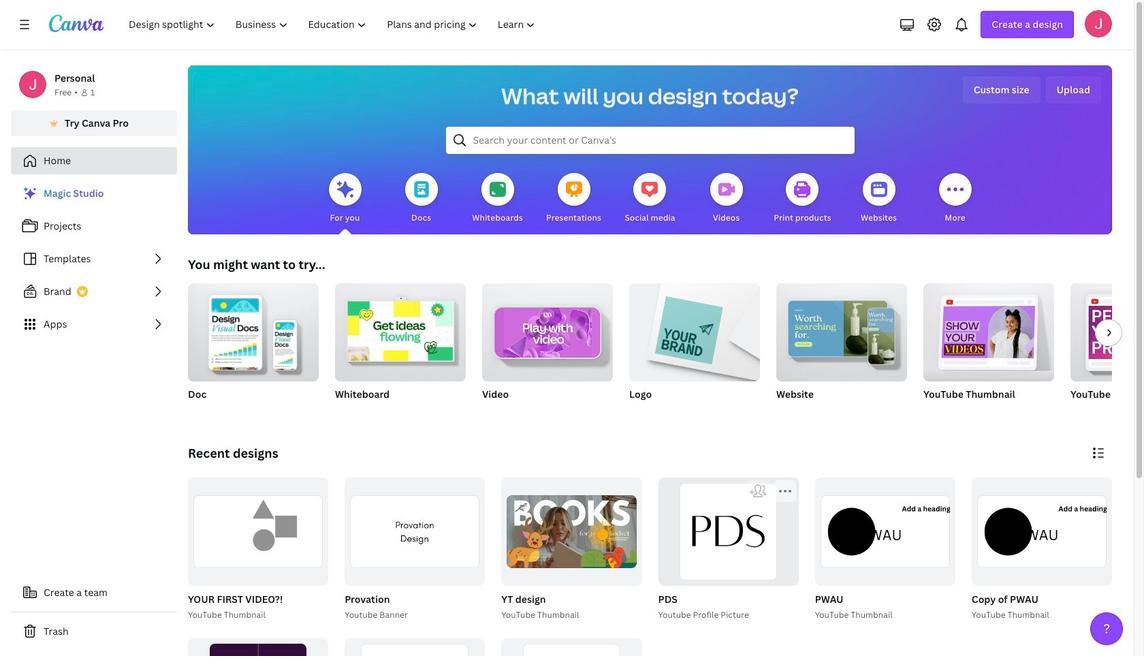 Task type: vqa. For each thing, say whether or not it's contained in the screenshot.
Home
no



Task type: describe. For each thing, give the bounding box(es) containing it.
top level navigation element
[[120, 11, 548, 38]]



Task type: locate. For each thing, give the bounding box(es) containing it.
james peterson image
[[1086, 10, 1113, 37]]

list
[[11, 180, 177, 338]]

Search search field
[[473, 127, 828, 153]]

group
[[188, 278, 319, 418], [188, 278, 319, 382], [335, 278, 466, 418], [335, 278, 466, 382], [777, 278, 908, 418], [777, 278, 908, 382], [924, 278, 1055, 418], [924, 278, 1055, 382], [482, 283, 613, 418], [482, 283, 613, 382], [630, 283, 761, 418], [1071, 283, 1145, 418], [1071, 283, 1145, 382], [185, 478, 329, 622], [188, 478, 329, 586], [342, 478, 485, 622], [345, 478, 485, 586], [499, 478, 642, 622], [656, 478, 799, 622], [659, 478, 799, 586], [813, 478, 956, 622], [815, 478, 956, 586], [970, 478, 1113, 622], [972, 478, 1113, 586], [188, 638, 329, 656], [345, 638, 485, 656], [502, 638, 642, 656]]

None search field
[[446, 127, 855, 154]]



